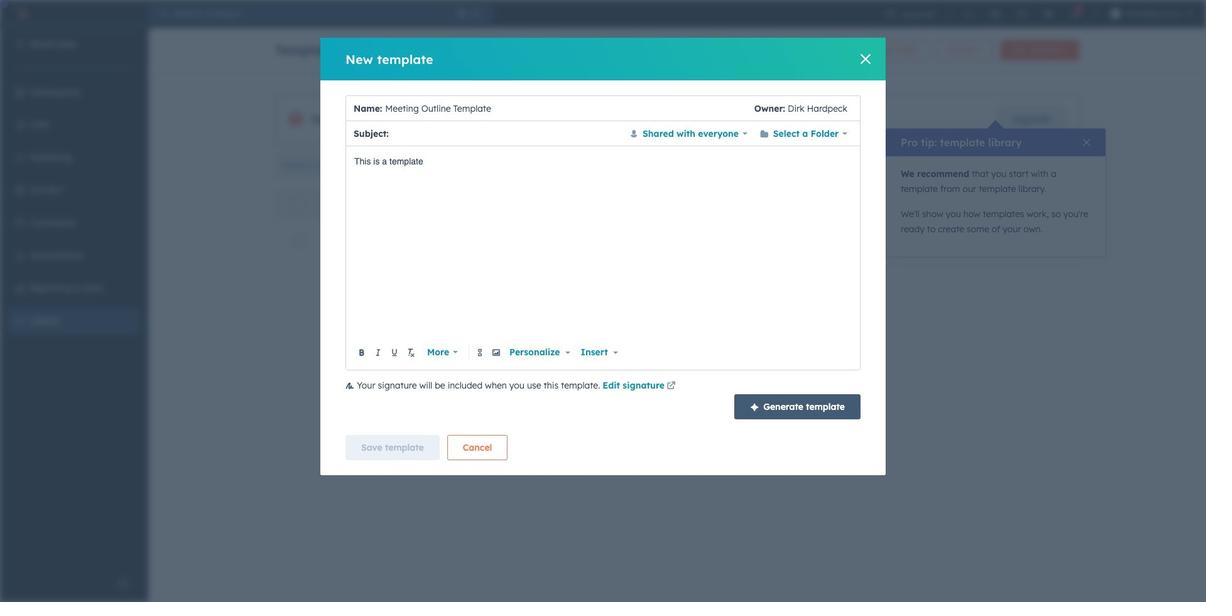 Task type: vqa. For each thing, say whether or not it's contained in the screenshot.
the rightmost menu
yes



Task type: describe. For each thing, give the bounding box(es) containing it.
close image
[[861, 54, 871, 64]]

link opens in a new window image
[[667, 382, 676, 392]]

help image
[[1018, 9, 1028, 19]]

1 horizontal spatial menu
[[878, 0, 1199, 28]]

marketplaces image
[[991, 9, 1001, 19]]

Search search field
[[275, 153, 428, 178]]

dirk hardpeck image
[[1111, 9, 1121, 19]]

Search HubSpot search field
[[168, 4, 454, 24]]

close image
[[1083, 139, 1091, 146]]



Task type: locate. For each thing, give the bounding box(es) containing it.
banner
[[275, 36, 1080, 60]]

menu item
[[1065, 0, 1085, 28]]

settings image
[[1044, 9, 1054, 19]]

menu
[[878, 0, 1199, 28], [0, 28, 148, 571]]

link opens in a new window image
[[667, 380, 676, 395]]

dialog
[[321, 38, 886, 476]]

None text field
[[382, 96, 755, 121], [392, 126, 621, 141], [382, 96, 755, 121], [392, 126, 621, 141]]

None text field
[[354, 154, 853, 343]]

0 horizontal spatial menu
[[0, 28, 148, 571]]



